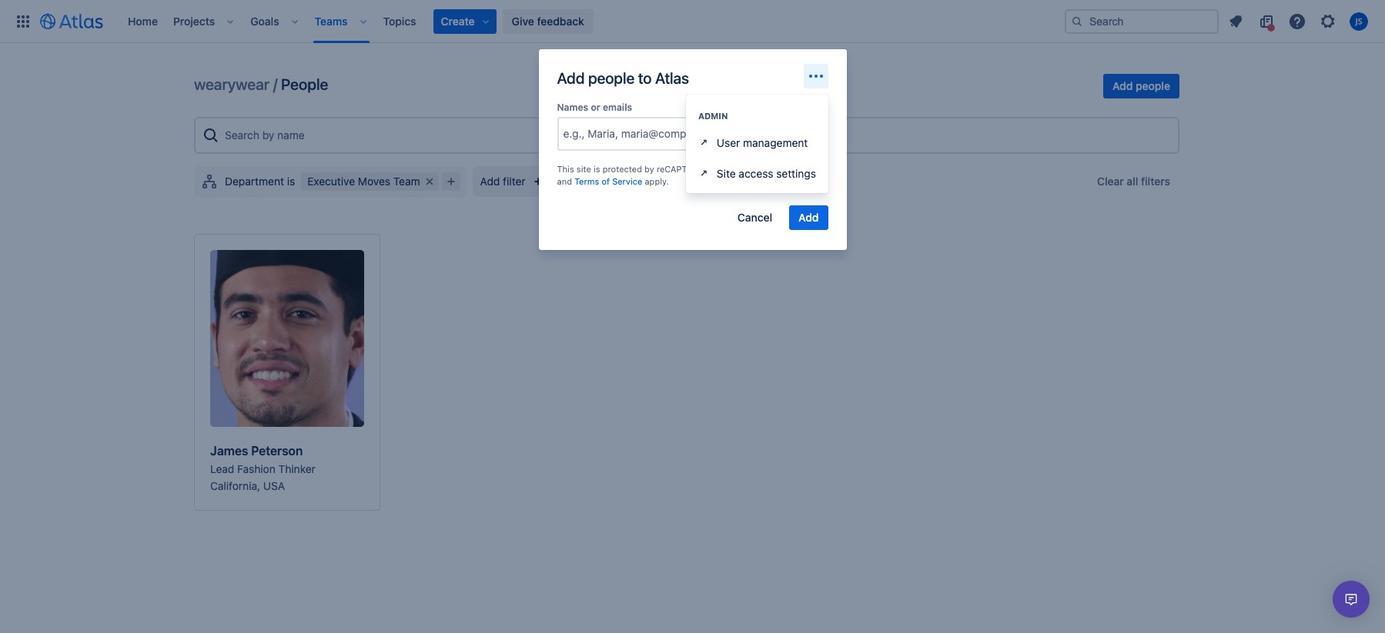Task type: vqa. For each thing, say whether or not it's contained in the screenshot.
Department is
yes



Task type: describe. For each thing, give the bounding box(es) containing it.
more image
[[806, 67, 825, 85]]

0 horizontal spatial and
[[557, 176, 572, 186]]

open image
[[698, 167, 711, 179]]

policy
[[804, 164, 828, 174]]

add for add people to atlas
[[557, 69, 585, 87]]

search image
[[1071, 15, 1083, 27]]

goals link
[[246, 9, 284, 33]]

management
[[743, 136, 808, 149]]

site access settings
[[717, 167, 816, 180]]

wearywear
[[194, 75, 269, 93]]

projects link
[[169, 9, 220, 33]]

give feedback
[[512, 14, 584, 27]]

search by name image
[[202, 126, 220, 145]]

projects
[[173, 14, 215, 27]]

thinker
[[278, 463, 316, 476]]

add for add people
[[1113, 79, 1133, 92]]

remove image
[[420, 172, 439, 191]]

service
[[612, 176, 642, 186]]

help image
[[1288, 12, 1307, 30]]

executive moves team
[[307, 175, 420, 188]]

open intercom messenger image
[[1342, 591, 1360, 609]]

emails
[[603, 102, 632, 113]]

0 horizontal spatial is
[[287, 175, 295, 188]]

all
[[1127, 175, 1138, 188]]

add filter button
[[472, 166, 555, 197]]

the
[[725, 164, 738, 174]]

this
[[557, 164, 574, 174]]

fashion
[[237, 463, 275, 476]]

filter
[[503, 175, 526, 188]]

moves
[[358, 175, 390, 188]]

terms
[[574, 176, 599, 186]]

to
[[638, 69, 652, 87]]

home
[[128, 14, 158, 27]]

site
[[577, 164, 591, 174]]

james peterson lead fashion thinker california, usa
[[210, 444, 316, 493]]

user management link
[[686, 127, 828, 158]]

clear all filters
[[1097, 175, 1170, 188]]

team
[[393, 175, 420, 188]]

e.g., maria, maria@company.com
[[563, 127, 727, 140]]

site access settings link
[[686, 158, 828, 189]]

feedback
[[537, 14, 584, 27]]

james
[[210, 444, 248, 458]]

/
[[273, 75, 277, 93]]

goals
[[250, 14, 279, 27]]

department is
[[225, 175, 295, 188]]

e.g.,
[[563, 127, 585, 140]]

site
[[717, 167, 736, 180]]

open image
[[698, 136, 711, 148]]

california,
[[210, 480, 260, 493]]

cancel button
[[728, 206, 782, 231]]

privacy policy link
[[772, 164, 828, 174]]

add down "settings"
[[798, 211, 819, 224]]

access
[[739, 167, 773, 180]]

clear all filters button
[[1088, 172, 1180, 191]]

names or emails
[[557, 102, 632, 113]]

protected
[[603, 164, 642, 174]]



Task type: locate. For each thing, give the bounding box(es) containing it.
teams link
[[310, 9, 352, 33]]

terms of service link
[[574, 176, 642, 186]]

usa
[[263, 480, 285, 493]]

is
[[594, 164, 600, 174], [287, 175, 295, 188]]

1 horizontal spatial is
[[594, 164, 600, 174]]

of
[[602, 176, 610, 186]]

Names or emails text field
[[563, 126, 566, 142]]

topics link
[[378, 9, 421, 33]]

add people to atlas
[[557, 69, 689, 87]]

people
[[281, 75, 328, 93]]

peterson
[[251, 444, 303, 458]]

this site is protected by recaptcha and the google privacy policy and terms of service apply.
[[557, 164, 828, 186]]

add people
[[1113, 79, 1170, 92]]

add people button
[[1103, 74, 1180, 99]]

1 vertical spatial and
[[557, 176, 572, 186]]

recaptcha
[[657, 164, 705, 174]]

top element
[[9, 0, 1065, 43]]

banner
[[0, 0, 1385, 43]]

add left filter
[[480, 175, 500, 188]]

1 horizontal spatial and
[[708, 164, 723, 174]]

department
[[225, 175, 284, 188]]

privacy
[[772, 164, 801, 174]]

home link
[[123, 9, 162, 33]]

people
[[588, 69, 635, 87], [1136, 79, 1170, 92]]

wearywear / people
[[194, 75, 328, 93]]

apply.
[[645, 176, 669, 186]]

add filter
[[480, 175, 526, 188]]

admin group
[[686, 95, 828, 193]]

teams
[[315, 14, 348, 27]]

people up emails
[[588, 69, 635, 87]]

add up names
[[557, 69, 585, 87]]

give feedback button
[[502, 9, 593, 33]]

banner containing home
[[0, 0, 1385, 43]]

add for add filter
[[480, 175, 500, 188]]

0 vertical spatial and
[[708, 164, 723, 174]]

and
[[708, 164, 723, 174], [557, 176, 572, 186]]

people for add people
[[1136, 79, 1170, 92]]

names
[[557, 102, 588, 113]]

Search field
[[1065, 9, 1219, 33]]

and left the at the right of the page
[[708, 164, 723, 174]]

add
[[557, 69, 585, 87], [1113, 79, 1133, 92], [480, 175, 500, 188], [798, 211, 819, 224]]

is inside this site is protected by recaptcha and the google privacy policy and terms of service apply.
[[594, 164, 600, 174]]

user management
[[717, 136, 808, 149]]

maria,
[[588, 127, 618, 140]]

admin
[[698, 111, 728, 121]]

1 horizontal spatial people
[[1136, 79, 1170, 92]]

people inside button
[[1136, 79, 1170, 92]]

0 horizontal spatial people
[[588, 69, 635, 87]]

or
[[591, 102, 600, 113]]

executive
[[307, 175, 355, 188]]

people down search field
[[1136, 79, 1170, 92]]

give
[[512, 14, 534, 27]]

people for add people to atlas
[[588, 69, 635, 87]]

add down search field
[[1113, 79, 1133, 92]]

topics
[[383, 14, 416, 27]]

lead
[[210, 463, 234, 476]]

is right the site
[[594, 164, 600, 174]]

atlas
[[655, 69, 689, 87]]

cancel
[[737, 211, 772, 224]]

settings
[[776, 167, 816, 180]]

filters
[[1141, 175, 1170, 188]]

user
[[717, 136, 740, 149]]

and down this
[[557, 176, 572, 186]]

Search by name field
[[220, 122, 1172, 149]]

clear
[[1097, 175, 1124, 188]]

maria@company.com
[[621, 127, 727, 140]]

add button
[[789, 206, 828, 231]]

google
[[740, 164, 769, 174]]

is right department
[[287, 175, 295, 188]]

by
[[644, 164, 654, 174]]



